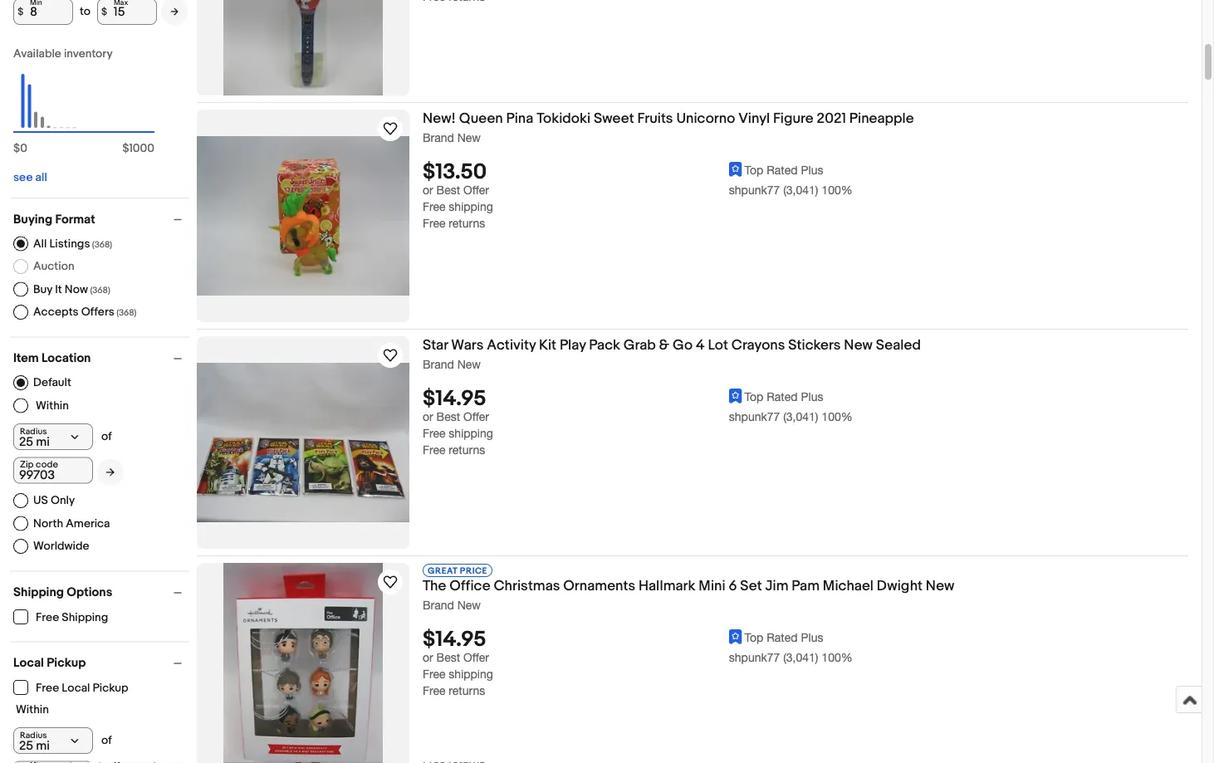 Task type: locate. For each thing, give the bounding box(es) containing it.
item
[[13, 351, 39, 366]]

1 brand from the top
[[423, 131, 454, 145]]

0 vertical spatial 100%
[[822, 184, 853, 197]]

watch the office christmas ornaments hallmark mini 6 set jim pam michael dwight new image
[[381, 573, 400, 593]]

top rated plus right top rated plus image
[[745, 163, 824, 177]]

brand
[[423, 131, 454, 145], [423, 358, 454, 371], [423, 599, 454, 612]]

(3,041) for pineapple
[[784, 184, 819, 197]]

2 vertical spatial returns
[[449, 685, 485, 699]]

1 vertical spatial or
[[423, 411, 433, 424]]

(368) right offers
[[116, 308, 137, 319]]

rated for 2021
[[767, 163, 798, 177]]

1 vertical spatial offer
[[464, 411, 489, 424]]

free shipping
[[36, 612, 108, 626]]

offer down wars
[[464, 411, 489, 424]]

of
[[101, 430, 112, 445], [101, 734, 112, 749]]

top down set
[[745, 631, 764, 645]]

new! queen pina tokidoki sweet fruits unicorno vinyl figure 2021 pineapple image
[[197, 137, 410, 296]]

1 shipping from the top
[[449, 200, 493, 214]]

or best offer for queen
[[423, 184, 489, 197]]

best down new! on the left top of page
[[437, 184, 460, 197]]

2 vertical spatial best
[[437, 652, 460, 665]]

2 vertical spatial top
[[745, 631, 764, 645]]

top rated plus down jim
[[745, 631, 824, 645]]

2 vertical spatial top rated plus
[[745, 631, 824, 645]]

plus
[[801, 163, 824, 177], [801, 390, 824, 404], [801, 631, 824, 645]]

(3,041)
[[784, 184, 819, 197], [784, 411, 819, 424], [784, 652, 819, 665]]

brand down star
[[423, 358, 454, 371]]

local down local pickup dropdown button
[[62, 682, 90, 696]]

buying
[[13, 212, 53, 227]]

3 shipping from the top
[[449, 668, 493, 682]]

queen
[[459, 110, 503, 128]]

america
[[66, 517, 110, 531]]

worldwide
[[33, 540, 89, 554]]

2 top rated plus image from the top
[[729, 630, 742, 645]]

1 (3,041) from the top
[[784, 184, 819, 197]]

only
[[51, 494, 75, 508]]

shpunk77
[[729, 184, 780, 197], [729, 411, 780, 424], [729, 652, 780, 665]]

brand inside great price the office christmas ornaments hallmark mini 6 set jim pam michael dwight new brand new
[[423, 599, 454, 612]]

shipping
[[449, 200, 493, 214], [449, 427, 493, 441], [449, 668, 493, 682]]

the office christmas ornaments hallmark mini 6 set jim pam michael dwight new link
[[423, 578, 1189, 598]]

shipping down options
[[62, 612, 108, 626]]

best down the
[[437, 652, 460, 665]]

1 horizontal spatial pickup
[[93, 682, 128, 696]]

rated down jim
[[767, 631, 798, 645]]

0 vertical spatial (368)
[[92, 239, 112, 250]]

1 vertical spatial  (368) items text field
[[114, 308, 137, 319]]

3 best from the top
[[437, 652, 460, 665]]

1 vertical spatial local
[[62, 682, 90, 696]]

go
[[673, 337, 693, 354]]

north
[[33, 517, 63, 531]]

$
[[18, 6, 23, 18], [101, 6, 107, 18], [13, 142, 20, 156], [122, 142, 129, 156]]

2 vertical spatial shpunk77 (3,041) 100% free shipping free returns
[[423, 652, 853, 699]]

0 vertical spatial shpunk77 (3,041) 100% free shipping free returns
[[423, 184, 853, 231]]

1 vertical spatial shpunk77 (3,041) 100% free shipping free returns
[[423, 411, 853, 458]]

1 vertical spatial 100%
[[822, 411, 853, 424]]

1 horizontal spatial  (368) items text field
[[114, 308, 137, 319]]

best
[[437, 184, 460, 197], [437, 411, 460, 424], [437, 652, 460, 665]]

2 best from the top
[[437, 411, 460, 424]]

1 100% from the top
[[822, 184, 853, 197]]

2 shpunk77 (3,041) 100% free shipping free returns from the top
[[423, 411, 853, 458]]

top down crayons
[[745, 390, 764, 404]]

(3,041) down "new! queen pina tokidoki sweet fruits unicorno vinyl figure 2021 pineapple" link
[[784, 184, 819, 197]]

or best offer
[[423, 184, 489, 197], [423, 411, 489, 424], [423, 652, 489, 665]]

$ up available
[[18, 6, 23, 18]]

buying format
[[13, 212, 95, 227]]

or best offer down new! on the left top of page
[[423, 184, 489, 197]]

plus for pineapple
[[801, 163, 824, 177]]

 (368) items text field for (368)
[[114, 308, 137, 319]]

shpunk77 down set
[[729, 652, 780, 665]]

2 vertical spatial or best offer
[[423, 652, 489, 665]]

rated down star wars activity kit play pack grab & go  4 lot crayons stickers new sealed link
[[767, 390, 798, 404]]

0 vertical spatial rated
[[767, 163, 798, 177]]

crayons
[[732, 337, 785, 354]]

new
[[458, 131, 481, 145], [844, 337, 873, 354], [458, 358, 481, 371], [926, 578, 955, 595], [458, 599, 481, 612]]

0 vertical spatial returns
[[449, 217, 485, 231]]

default
[[33, 376, 71, 390]]

best for new!
[[437, 184, 460, 197]]

0 vertical spatial local
[[13, 656, 44, 671]]

pickup down local pickup dropdown button
[[93, 682, 128, 696]]

0 vertical spatial shipping
[[449, 200, 493, 214]]

shpunk77 (3,041) 100% free shipping free returns
[[423, 184, 853, 231], [423, 411, 853, 458], [423, 652, 853, 699]]

2 (3,041) from the top
[[784, 411, 819, 424]]

the office christmas ornaments hallmark mini 6 set jim pam michael dwight new heading
[[423, 578, 955, 595]]

or best offer down wars
[[423, 411, 489, 424]]

2 offer from the top
[[464, 411, 489, 424]]

3 top rated plus from the top
[[745, 631, 824, 645]]

2 or from the top
[[423, 411, 433, 424]]

2 vertical spatial brand
[[423, 599, 454, 612]]

pickup up free local pickup link
[[47, 656, 86, 671]]

1 rated from the top
[[767, 163, 798, 177]]

great price the office christmas ornaments hallmark mini 6 set jim pam michael dwight new brand new
[[423, 566, 955, 612]]

inventory
[[64, 47, 113, 61]]

$ up buying format dropdown button
[[122, 142, 129, 156]]

see
[[13, 171, 33, 185]]

1 horizontal spatial local
[[62, 682, 90, 696]]

offer
[[464, 184, 489, 197], [464, 411, 489, 424], [464, 652, 489, 665]]

or down the
[[423, 652, 433, 665]]

(368) up offers
[[90, 285, 110, 296]]

local pickup
[[13, 656, 86, 671]]

offer down office
[[464, 652, 489, 665]]

0 vertical spatial  (368) items text field
[[88, 285, 110, 296]]

(368) down buying format dropdown button
[[92, 239, 112, 250]]

new inside new! queen pina tokidoki sweet fruits unicorno vinyl figure 2021 pineapple brand new
[[458, 131, 481, 145]]

offer for wars
[[464, 411, 489, 424]]

1 vertical spatial top rated plus
[[745, 390, 824, 404]]

plus for lot
[[801, 390, 824, 404]]

2 brand from the top
[[423, 358, 454, 371]]

1 shpunk77 (3,041) 100% free shipping free returns from the top
[[423, 184, 853, 231]]

2 top from the top
[[745, 390, 764, 404]]

2 vertical spatial shpunk77
[[729, 652, 780, 665]]

unicorno
[[677, 110, 736, 128]]

or
[[423, 184, 433, 197], [423, 411, 433, 424], [423, 652, 433, 665]]

best down star
[[437, 411, 460, 424]]

hallmark
[[639, 578, 696, 595]]

 (368) items text field up offers
[[88, 285, 110, 296]]

0 horizontal spatial pickup
[[47, 656, 86, 671]]

$14.95 down wars
[[423, 387, 486, 413]]

3 plus from the top
[[801, 631, 824, 645]]

1 best from the top
[[437, 184, 460, 197]]

1 vertical spatial (3,041)
[[784, 411, 819, 424]]

all
[[33, 237, 47, 251]]

us
[[33, 494, 48, 508]]

1 vertical spatial or best offer
[[423, 411, 489, 424]]

100%
[[822, 184, 853, 197], [822, 411, 853, 424], [822, 652, 853, 665]]

or down star
[[423, 411, 433, 424]]

or down new! on the left top of page
[[423, 184, 433, 197]]

1 shpunk77 from the top
[[729, 184, 780, 197]]

1 vertical spatial shpunk77
[[729, 411, 780, 424]]

1 vertical spatial returns
[[449, 444, 485, 458]]

sweet
[[594, 110, 634, 128]]

top rated plus for 2021
[[745, 163, 824, 177]]

(368)
[[92, 239, 112, 250], [90, 285, 110, 296], [116, 308, 137, 319]]

north america
[[33, 517, 110, 531]]

(3,041) down the office christmas ornaments hallmark mini 6 set jim pam michael dwight new link
[[784, 652, 819, 665]]

shipping for queen
[[449, 200, 493, 214]]

top rated plus down star wars activity kit play pack grab & go  4 lot crayons stickers new sealed link
[[745, 390, 824, 404]]

3 or best offer from the top
[[423, 652, 489, 665]]

 (368) Items text field
[[88, 285, 110, 296], [114, 308, 137, 319]]

or best offer down office
[[423, 652, 489, 665]]

aladdin wristwatch digital kids disney retro vintage pink jasmine watch new image
[[224, 0, 383, 96]]

north america link
[[13, 517, 110, 532]]

star
[[423, 337, 448, 354]]

0 vertical spatial offer
[[464, 184, 489, 197]]

2 vertical spatial shipping
[[449, 668, 493, 682]]

2 of from the top
[[101, 734, 112, 749]]

0 vertical spatial $14.95
[[423, 387, 486, 413]]

local
[[13, 656, 44, 671], [62, 682, 90, 696]]

0 vertical spatial pickup
[[47, 656, 86, 671]]

0 vertical spatial brand
[[423, 131, 454, 145]]

2 100% from the top
[[822, 411, 853, 424]]

0 vertical spatial top rated plus image
[[729, 389, 742, 404]]

of down free local pickup
[[101, 734, 112, 749]]

the
[[423, 578, 447, 595]]

pickup inside free local pickup link
[[93, 682, 128, 696]]

play
[[560, 337, 586, 354]]

0 vertical spatial shpunk77
[[729, 184, 780, 197]]

1 top from the top
[[745, 163, 764, 177]]

2 vertical spatial rated
[[767, 631, 798, 645]]

None text field
[[13, 458, 93, 484], [13, 762, 93, 764], [13, 458, 93, 484], [13, 762, 93, 764]]

0 vertical spatial or
[[423, 184, 433, 197]]

local up free local pickup link
[[13, 656, 44, 671]]

watch star wars activity kit play pack grab & go  4 lot crayons stickers new sealed image
[[381, 346, 400, 366]]

1 vertical spatial rated
[[767, 390, 798, 404]]

100% for pineapple
[[822, 184, 853, 197]]

brand inside new! queen pina tokidoki sweet fruits unicorno vinyl figure 2021 pineapple brand new
[[423, 131, 454, 145]]

plus down "new! queen pina tokidoki sweet fruits unicorno vinyl figure 2021 pineapple" link
[[801, 163, 824, 177]]

2 shipping from the top
[[449, 427, 493, 441]]

100% down stickers
[[822, 411, 853, 424]]

1 vertical spatial (368)
[[90, 285, 110, 296]]

shipping up free shipping link at bottom
[[13, 586, 64, 601]]

top rated plus image
[[729, 389, 742, 404], [729, 630, 742, 645]]

3 or from the top
[[423, 652, 433, 665]]

2 plus from the top
[[801, 390, 824, 404]]

within down "default"
[[36, 399, 69, 413]]

1 or from the top
[[423, 184, 433, 197]]

0 vertical spatial plus
[[801, 163, 824, 177]]

offers
[[81, 306, 114, 320]]

accepts offers (368)
[[33, 306, 137, 320]]

of up apply within filter icon
[[101, 430, 112, 445]]

0 vertical spatial (3,041)
[[784, 184, 819, 197]]

2 vertical spatial 100%
[[822, 652, 853, 665]]

1 offer from the top
[[464, 184, 489, 197]]

returns for wars
[[449, 444, 485, 458]]

shpunk77 (3,041) 100% free shipping free returns for pack
[[423, 411, 853, 458]]

1 returns from the top
[[449, 217, 485, 231]]

0 horizontal spatial  (368) items text field
[[88, 285, 110, 296]]

apply within filter image
[[106, 468, 115, 478]]

3 rated from the top
[[767, 631, 798, 645]]

plus down star wars activity kit play pack grab & go  4 lot crayons stickers new sealed link
[[801, 390, 824, 404]]

$14.95 down office
[[423, 628, 486, 654]]

2 or best offer from the top
[[423, 411, 489, 424]]

brand down the
[[423, 599, 454, 612]]

brand inside star wars activity kit play pack grab & go  4 lot crayons stickers new sealed brand new
[[423, 358, 454, 371]]

shpunk77 down top rated plus image
[[729, 184, 780, 197]]

shipping for wars
[[449, 427, 493, 441]]

all
[[35, 171, 47, 185]]

within down free local pickup link
[[16, 704, 49, 718]]

2 vertical spatial or
[[423, 652, 433, 665]]

(3,041) down star wars activity kit play pack grab & go  4 lot crayons stickers new sealed link
[[784, 411, 819, 424]]

0
[[20, 142, 27, 156]]

1 plus from the top
[[801, 163, 824, 177]]

2 top rated plus from the top
[[745, 390, 824, 404]]

2 vertical spatial (3,041)
[[784, 652, 819, 665]]

1 or best offer from the top
[[423, 184, 489, 197]]

2 vertical spatial plus
[[801, 631, 824, 645]]

offer for queen
[[464, 184, 489, 197]]

2 rated from the top
[[767, 390, 798, 404]]

top rated plus
[[745, 163, 824, 177], [745, 390, 824, 404], [745, 631, 824, 645]]

 (368) items text field up item location dropdown button
[[114, 308, 137, 319]]

(368) inside the all listings (368)
[[92, 239, 112, 250]]

1 of from the top
[[101, 430, 112, 445]]

(368) inside accepts offers (368)
[[116, 308, 137, 319]]

top rated plus image down crayons
[[729, 389, 742, 404]]

1 vertical spatial best
[[437, 411, 460, 424]]

0 vertical spatial within
[[36, 399, 69, 413]]

top right top rated plus image
[[745, 163, 764, 177]]

grab
[[624, 337, 656, 354]]

$14.95
[[423, 387, 486, 413], [423, 628, 486, 654]]

top rated plus image down 6
[[729, 630, 742, 645]]

shipping
[[13, 586, 64, 601], [62, 612, 108, 626]]

Minimum value $8 text field
[[13, 0, 73, 25]]

$13.50
[[423, 160, 487, 186]]

1000
[[129, 142, 155, 156]]

activity
[[487, 337, 536, 354]]

offer down queen
[[464, 184, 489, 197]]

vinyl
[[739, 110, 770, 128]]

returns
[[449, 217, 485, 231], [449, 444, 485, 458], [449, 685, 485, 699]]

brand down new! on the left top of page
[[423, 131, 454, 145]]

1 vertical spatial $14.95
[[423, 628, 486, 654]]

1 vertical spatial shipping
[[62, 612, 108, 626]]

christmas
[[494, 578, 560, 595]]

top rated plus image
[[729, 162, 742, 177]]

rated right top rated plus image
[[767, 163, 798, 177]]

1 vertical spatial brand
[[423, 358, 454, 371]]

2 vertical spatial (368)
[[116, 308, 137, 319]]

1 vertical spatial plus
[[801, 390, 824, 404]]

plus down the office christmas ornaments hallmark mini 6 set jim pam michael dwight new link
[[801, 631, 824, 645]]

1 vertical spatial of
[[101, 734, 112, 749]]

shpunk77 down crayons
[[729, 411, 780, 424]]

100% down michael
[[822, 652, 853, 665]]

new down queen
[[458, 131, 481, 145]]

0 vertical spatial top
[[745, 163, 764, 177]]

100% down 2021
[[822, 184, 853, 197]]

0 vertical spatial best
[[437, 184, 460, 197]]

all listings (368)
[[33, 237, 112, 251]]

1 vertical spatial top
[[745, 390, 764, 404]]

1 top rated plus from the top
[[745, 163, 824, 177]]

pickup
[[47, 656, 86, 671], [93, 682, 128, 696]]

3 brand from the top
[[423, 599, 454, 612]]

2 shpunk77 from the top
[[729, 411, 780, 424]]

1 vertical spatial pickup
[[93, 682, 128, 696]]

shipping options button
[[13, 586, 189, 601]]

michael
[[823, 578, 874, 595]]

1 vertical spatial shipping
[[449, 427, 493, 441]]

lot
[[708, 337, 729, 354]]

top for figure
[[745, 163, 764, 177]]

0 vertical spatial or best offer
[[423, 184, 489, 197]]

2 returns from the top
[[449, 444, 485, 458]]

2 vertical spatial offer
[[464, 652, 489, 665]]

0 vertical spatial top rated plus
[[745, 163, 824, 177]]

or for star
[[423, 411, 433, 424]]

within
[[36, 399, 69, 413], [16, 704, 49, 718]]

office
[[450, 578, 491, 595]]

0 vertical spatial of
[[101, 430, 112, 445]]

1 vertical spatial top rated plus image
[[729, 630, 742, 645]]



Task type: vqa. For each thing, say whether or not it's contained in the screenshot.
the top GONE
no



Task type: describe. For each thing, give the bounding box(es) containing it.
rated for 4
[[767, 390, 798, 404]]

free local pickup link
[[13, 681, 129, 696]]

options
[[67, 586, 112, 601]]

 (368) Items text field
[[90, 239, 112, 250]]

brand for great
[[423, 599, 454, 612]]

mini
[[699, 578, 726, 595]]

new! queen pina tokidoki sweet fruits unicorno vinyl figure 2021 pineapple link
[[423, 110, 1189, 130]]

pineapple
[[850, 110, 914, 128]]

great price button
[[423, 564, 493, 578]]

2 $14.95 from the top
[[423, 628, 486, 654]]

figure
[[774, 110, 814, 128]]

1 vertical spatial within
[[16, 704, 49, 718]]

ornaments
[[564, 578, 636, 595]]

$ 0
[[13, 142, 27, 156]]

default link
[[13, 376, 71, 391]]

location
[[41, 351, 91, 366]]

4
[[696, 337, 705, 354]]

set
[[741, 578, 762, 595]]

see all
[[13, 171, 47, 185]]

new down office
[[458, 599, 481, 612]]

brand for star
[[423, 358, 454, 371]]

pack
[[589, 337, 621, 354]]

buying format button
[[13, 212, 189, 227]]

stickers
[[789, 337, 841, 354]]

fruits
[[638, 110, 673, 128]]

it
[[55, 283, 62, 297]]

new! queen pina tokidoki sweet fruits unicorno vinyl figure 2021 pineapple heading
[[423, 110, 914, 128]]

dwight
[[877, 578, 923, 595]]

 (368) items text field for now
[[88, 285, 110, 296]]

graph of available inventory between $8.0 and $15.0 image
[[13, 47, 155, 164]]

returns for queen
[[449, 217, 485, 231]]

or for new!
[[423, 184, 433, 197]]

to
[[80, 5, 90, 19]]

accepts
[[33, 306, 79, 320]]

3 shpunk77 (3,041) 100% free shipping free returns from the top
[[423, 652, 853, 699]]

the office christmas ornaments hallmark mini 6 set jim pam michael dwight new image
[[224, 564, 383, 764]]

&
[[659, 337, 670, 354]]

of for pickup
[[101, 734, 112, 749]]

(368) inside "buy it now (368)"
[[90, 285, 110, 296]]

star wars activity kit play pack grab & go  4 lot crayons stickers new sealed heading
[[423, 337, 922, 354]]

shipping options
[[13, 586, 112, 601]]

free local pickup
[[36, 682, 128, 696]]

free shipping link
[[13, 610, 109, 626]]

buy
[[33, 283, 52, 297]]

0 vertical spatial shipping
[[13, 586, 64, 601]]

listings
[[49, 237, 90, 251]]

new!
[[423, 110, 456, 128]]

top rated plus for 4
[[745, 390, 824, 404]]

auction
[[33, 260, 74, 274]]

us only
[[33, 494, 75, 508]]

3 top from the top
[[745, 631, 764, 645]]

of for location
[[101, 430, 112, 445]]

3 (3,041) from the top
[[784, 652, 819, 665]]

new! queen pina tokidoki sweet fruits unicorno vinyl figure 2021 pineapple brand new
[[423, 110, 914, 145]]

wars
[[451, 337, 484, 354]]

6
[[729, 578, 737, 595]]

see all button
[[13, 171, 47, 185]]

sealed
[[876, 337, 922, 354]]

top for go
[[745, 390, 764, 404]]

pina
[[506, 110, 534, 128]]

3 offer from the top
[[464, 652, 489, 665]]

new left sealed
[[844, 337, 873, 354]]

us only link
[[13, 494, 75, 509]]

3 100% from the top
[[822, 652, 853, 665]]

shpunk77 for figure
[[729, 184, 780, 197]]

0 horizontal spatial local
[[13, 656, 44, 671]]

star wars activity kit play pack grab & go  4 lot crayons stickers new sealed link
[[423, 337, 1189, 357]]

tokidoki
[[537, 110, 591, 128]]

price
[[460, 566, 488, 577]]

local pickup button
[[13, 656, 189, 671]]

pam
[[792, 578, 820, 595]]

shpunk77 (3,041) 100% free shipping free returns for fruits
[[423, 184, 853, 231]]

format
[[55, 212, 95, 227]]

best for star
[[437, 411, 460, 424]]

$ up see in the top of the page
[[13, 142, 20, 156]]

Maximum value $15 text field
[[97, 0, 157, 25]]

buy it now (368)
[[33, 283, 110, 297]]

available
[[13, 47, 61, 61]]

or best offer for wars
[[423, 411, 489, 424]]

item location button
[[13, 351, 189, 366]]

now
[[65, 283, 88, 297]]

$ 1000
[[122, 142, 155, 156]]

shpunk77 for go
[[729, 411, 780, 424]]

3 returns from the top
[[449, 685, 485, 699]]

(368) for accepts offers
[[116, 308, 137, 319]]

star wars activity kit play pack grab & go  4 lot crayons stickers new sealed image
[[197, 364, 410, 523]]

(3,041) for lot
[[784, 411, 819, 424]]

available inventory
[[13, 47, 113, 61]]

(368) for all listings
[[92, 239, 112, 250]]

1 top rated plus image from the top
[[729, 389, 742, 404]]

new right dwight
[[926, 578, 955, 595]]

great
[[428, 566, 458, 577]]

star wars activity kit play pack grab & go  4 lot crayons stickers new sealed brand new
[[423, 337, 922, 371]]

$ right to
[[101, 6, 107, 18]]

new down wars
[[458, 358, 481, 371]]

kit
[[539, 337, 557, 354]]

3 shpunk77 from the top
[[729, 652, 780, 665]]

watch new! queen pina tokidoki sweet fruits unicorno vinyl figure 2021 pineapple image
[[381, 119, 400, 139]]

2021
[[817, 110, 847, 128]]

jim
[[766, 578, 789, 595]]

item location
[[13, 351, 91, 366]]

1 $14.95 from the top
[[423, 387, 486, 413]]

100% for lot
[[822, 411, 853, 424]]

worldwide link
[[13, 540, 89, 555]]



